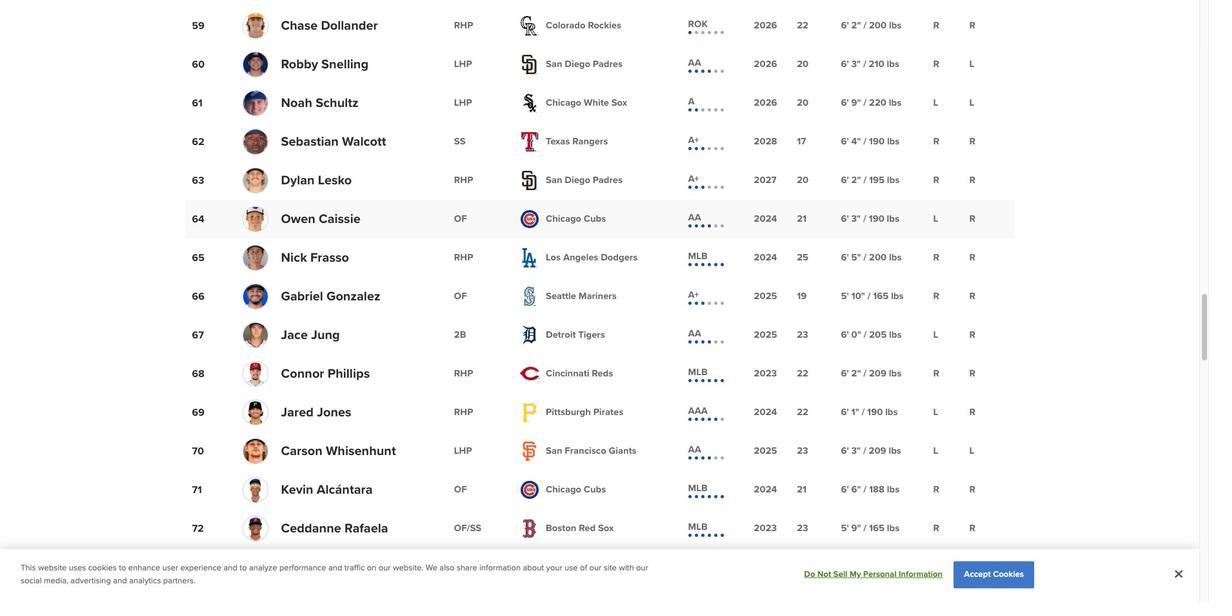 Task type: vqa. For each thing, say whether or not it's contained in the screenshot.
165 for Ceddanne Rafaela
yes



Task type: describe. For each thing, give the bounding box(es) containing it.
not
[[817, 569, 831, 580]]

210
[[869, 58, 884, 70]]

photo headshot of jace jung image
[[243, 317, 267, 354]]

also
[[440, 563, 455, 574]]

/ for spencer jones
[[863, 562, 867, 573]]

2025 for jung
[[754, 329, 777, 341]]

boston red sox
[[546, 523, 614, 534]]

aa for carson whisenhunt
[[688, 444, 701, 455]]

pittsburgh pirates
[[546, 407, 623, 418]]

2 our from the left
[[589, 563, 601, 574]]

my
[[850, 569, 861, 580]]

texas rangers
[[546, 136, 608, 147]]

san diego padres logo image for snelling
[[520, 55, 539, 74]]

jace jung
[[281, 327, 340, 343]]

information
[[479, 563, 521, 574]]

sebastian walcott
[[281, 134, 386, 149]]

/ for sebastian walcott
[[863, 136, 866, 147]]

new york yankees logo image
[[520, 558, 539, 577]]

chicago white sox
[[546, 97, 627, 109]]

rockies
[[588, 20, 621, 31]]

caissie
[[319, 211, 360, 227]]

lesko
[[318, 173, 352, 188]]

23 for rafaela
[[797, 523, 808, 534]]

connor
[[281, 366, 324, 382]]

photo headshot of nick frasso image
[[243, 239, 267, 276]]

chicago for owen caissie
[[546, 213, 581, 225]]

seattle
[[546, 291, 576, 302]]

of for kevin alcántara
[[454, 484, 467, 496]]

photo headshot of ceddanne rafaela image
[[243, 516, 267, 541]]

2028
[[754, 136, 777, 147]]

chase
[[281, 18, 318, 33]]

chicago for noah schultz
[[546, 97, 581, 109]]

robby
[[281, 56, 318, 72]]

1"
[[851, 407, 859, 418]]

10"
[[851, 291, 865, 302]]

of for owen caissie
[[454, 213, 467, 225]]

220
[[869, 97, 886, 109]]

/ for robby snelling
[[863, 58, 866, 70]]

61
[[192, 96, 202, 109]]

photo headshot of noah schultz image
[[243, 84, 267, 121]]

6' for connor phillips
[[841, 368, 849, 380]]

4"
[[851, 136, 861, 147]]

2" for dylan lesko
[[851, 174, 861, 186]]

texas rangers logo image
[[520, 132, 539, 151]]

personal
[[863, 569, 897, 580]]

lhp for robby snelling
[[454, 58, 472, 70]]

rhp for jared jones
[[454, 407, 473, 418]]

dodgers
[[601, 252, 638, 263]]

website.
[[393, 563, 423, 574]]

6' for jace jung
[[841, 329, 849, 341]]

/ for gabriel gonzalez
[[867, 291, 871, 302]]

lbs for sebastian walcott
[[887, 136, 900, 147]]

diego for dylan lesko
[[565, 174, 590, 186]]

your
[[546, 563, 562, 574]]

/ for connor phillips
[[863, 368, 867, 380]]

lbs for nick frasso
[[889, 252, 902, 263]]

we
[[426, 563, 437, 574]]

6' 4" / 190 lbs
[[841, 136, 900, 147]]

25
[[797, 252, 808, 263]]

giants
[[609, 445, 636, 457]]

los
[[546, 252, 561, 263]]

2023 for connor phillips
[[754, 368, 777, 380]]

ss
[[454, 136, 466, 147]]

0"
[[851, 329, 861, 341]]

2026 for robby snelling
[[754, 58, 777, 70]]

67
[[192, 329, 204, 342]]

6' 2" / 209 lbs
[[841, 368, 901, 380]]

with
[[619, 563, 634, 574]]

accept cookies
[[964, 569, 1024, 580]]

rhp for nick frasso
[[454, 252, 473, 263]]

chicago cubs logo image for kevin alcántara
[[520, 480, 539, 500]]

carson whisenhunt
[[281, 444, 396, 459]]

red
[[579, 523, 596, 534]]

2025 for gonzalez
[[754, 291, 777, 302]]

jung
[[311, 327, 340, 343]]

64
[[192, 213, 204, 225]]

2024 for alcántara
[[754, 484, 777, 496]]

aa for jace jung
[[688, 328, 701, 339]]

san for robby snelling
[[546, 58, 562, 70]]

3" for owen caissie
[[851, 213, 861, 225]]

experience
[[180, 563, 221, 574]]

rhp for dylan lesko
[[454, 174, 473, 186]]

nick
[[281, 250, 307, 265]]

lhp for carson whisenhunt
[[454, 445, 472, 457]]

lbs for spencer jones
[[889, 562, 901, 573]]

6' for owen caissie
[[841, 213, 849, 225]]

boston
[[546, 523, 576, 534]]

do not sell my personal information button
[[804, 562, 943, 588]]

2026 for noah schultz
[[754, 97, 777, 109]]

analyze
[[249, 563, 277, 574]]

6' 1" / 190 lbs
[[841, 407, 898, 418]]

traffic
[[344, 563, 365, 574]]

colorado rockies logo image
[[520, 16, 539, 35]]

6' 9" / 220 lbs
[[841, 97, 901, 109]]

2 to from the left
[[240, 563, 247, 574]]

235
[[869, 562, 886, 573]]

200 for chase dollander
[[869, 20, 887, 31]]

schultz
[[316, 95, 358, 111]]

advertising
[[71, 576, 111, 586]]

6' for spencer jones
[[841, 562, 849, 573]]

cubs for alcántara
[[584, 484, 606, 496]]

jace
[[281, 327, 308, 343]]

60
[[192, 58, 205, 71]]

22 for chase dollander
[[797, 20, 808, 31]]

mlb for kevin alcántara
[[688, 483, 708, 494]]

20 for lesko
[[797, 174, 808, 186]]

san diego padres logo image for lesko
[[520, 171, 539, 190]]

photo headshot of carson whisenhunt image
[[243, 433, 267, 470]]

rhp for chase dollander
[[454, 20, 473, 31]]

62
[[192, 135, 204, 148]]

website
[[38, 563, 67, 574]]

6' for noah schultz
[[841, 97, 849, 109]]

reds
[[592, 368, 613, 380]]

23 for jung
[[797, 329, 808, 341]]

2024 for frasso
[[754, 252, 777, 263]]

cookies
[[88, 563, 117, 574]]

colorado
[[546, 20, 585, 31]]

6' for jared jones
[[841, 407, 849, 418]]

190 for owen caissie
[[869, 213, 884, 225]]

2" for connor phillips
[[851, 368, 861, 380]]

63
[[192, 174, 204, 187]]

6' for kevin alcántara
[[841, 484, 849, 496]]

frasso
[[310, 250, 349, 265]]

sox for noah schultz
[[611, 97, 627, 109]]

rangers
[[572, 136, 608, 147]]

photo headshot of connor phillips image
[[243, 362, 267, 386]]

19
[[797, 291, 807, 302]]

/ for nick frasso
[[863, 252, 867, 263]]

sebastian
[[281, 134, 339, 149]]

209 for connor phillips
[[869, 368, 886, 380]]

21 for alcántara
[[797, 484, 806, 496]]

diego for robby snelling
[[565, 58, 590, 70]]

209 for carson whisenhunt
[[869, 445, 886, 457]]

/ for noah schultz
[[863, 97, 867, 109]]

do
[[804, 569, 815, 580]]

5' 9" / 165 lbs
[[841, 523, 900, 534]]

6' 3" / 210 lbs
[[841, 58, 899, 70]]

72
[[192, 522, 204, 535]]

chicago cubs logo image for owen caissie
[[520, 209, 539, 229]]

cincinnati
[[546, 368, 589, 380]]

accept
[[964, 569, 991, 580]]

22 for jared jones
[[797, 407, 808, 418]]

performance
[[279, 563, 326, 574]]

on
[[367, 563, 376, 574]]

65
[[192, 251, 204, 264]]

/ for chase dollander
[[863, 20, 867, 31]]

20 for schultz
[[797, 97, 808, 109]]

pittsburgh
[[546, 407, 591, 418]]

6" for spencer jones
[[851, 562, 861, 573]]

3" for carson whisenhunt
[[851, 445, 861, 457]]

photo headshot of chase dollander image
[[243, 7, 267, 44]]

lbs for gabriel gonzalez
[[891, 291, 904, 302]]

connor phillips
[[281, 366, 370, 382]]

70
[[192, 445, 204, 458]]

6' for dylan lesko
[[841, 174, 849, 186]]

los angeles dodgers
[[546, 252, 638, 263]]

phillips
[[328, 366, 370, 382]]

robby snelling
[[281, 56, 368, 72]]



Task type: locate. For each thing, give the bounding box(es) containing it.
2 6" from the top
[[851, 562, 861, 573]]

3" down 1"
[[851, 445, 861, 457]]

san diego padres for robby snelling
[[546, 58, 623, 70]]

2 san from the top
[[546, 174, 562, 186]]

2 22 from the top
[[797, 368, 808, 380]]

1 rhp from the top
[[454, 20, 473, 31]]

190 for sebastian walcott
[[869, 136, 885, 147]]

2 9" from the top
[[851, 523, 861, 534]]

1 san diego padres from the top
[[546, 58, 623, 70]]

5' 10" / 165 lbs
[[841, 291, 904, 302]]

6"
[[851, 484, 861, 496], [851, 562, 861, 573]]

1 diego from the top
[[565, 58, 590, 70]]

aaa
[[688, 405, 708, 417]]

2 vertical spatial lhp
[[454, 445, 472, 457]]

6' for robby snelling
[[841, 58, 849, 70]]

1 horizontal spatial our
[[589, 563, 601, 574]]

2 vertical spatial chicago
[[546, 484, 581, 496]]

2023
[[754, 368, 777, 380], [754, 523, 777, 534]]

2 rhp from the top
[[454, 174, 473, 186]]

2 san diego padres logo image from the top
[[520, 171, 539, 190]]

69
[[192, 406, 204, 419]]

6" right sell
[[851, 562, 861, 573]]

a+ for sebastian walcott
[[688, 134, 699, 146]]

1 vertical spatial 6"
[[851, 562, 861, 573]]

chicago
[[546, 97, 581, 109], [546, 213, 581, 225], [546, 484, 581, 496]]

site
[[604, 563, 617, 574]]

1 mlb from the top
[[688, 250, 708, 262]]

cubs
[[584, 213, 606, 225], [584, 484, 606, 496]]

0 vertical spatial 9"
[[851, 97, 861, 109]]

chicago cubs logo image
[[520, 209, 539, 229], [520, 480, 539, 500]]

chicago cubs up boston red sox
[[546, 484, 606, 496]]

3 20 from the top
[[797, 174, 808, 186]]

2026
[[754, 20, 777, 31], [754, 58, 777, 70], [754, 97, 777, 109]]

0 vertical spatial 20
[[797, 58, 808, 70]]

francisco
[[565, 445, 606, 457]]

6' left 0"
[[841, 329, 849, 341]]

2" up 6' 3" / 210 lbs
[[851, 20, 861, 31]]

partners.
[[163, 576, 196, 586]]

209
[[869, 368, 886, 380], [869, 445, 886, 457]]

6' 6" / 188 lbs
[[841, 484, 900, 496]]

165 for gabriel gonzalez
[[873, 291, 889, 302]]

5 6' from the top
[[841, 174, 849, 186]]

2 vertical spatial 2026
[[754, 97, 777, 109]]

5' for ceddanne rafaela
[[841, 523, 849, 534]]

190 right 1"
[[867, 407, 883, 418]]

3 our from the left
[[636, 563, 648, 574]]

3 aa from the top
[[688, 328, 701, 339]]

6' left 220
[[841, 97, 849, 109]]

12 6' from the top
[[841, 484, 849, 496]]

6" for kevin alcántara
[[851, 484, 861, 496]]

photo headshot of robby snelling image
[[243, 46, 267, 83]]

2 chicago from the top
[[546, 213, 581, 225]]

11 6' from the top
[[841, 445, 849, 457]]

0 vertical spatial 21
[[797, 213, 806, 225]]

dylan lesko
[[281, 173, 352, 188]]

lbs for owen caissie
[[887, 213, 899, 225]]

6' left '210'
[[841, 58, 849, 70]]

1 vertical spatial 20
[[797, 97, 808, 109]]

1 padres from the top
[[593, 58, 623, 70]]

9 6' from the top
[[841, 368, 849, 380]]

5' left the 10"
[[841, 291, 849, 302]]

0 vertical spatial chicago cubs logo image
[[520, 209, 539, 229]]

/ left 195
[[863, 174, 867, 186]]

2 vertical spatial a+
[[688, 289, 699, 301]]

about
[[523, 563, 544, 574]]

mlb for connor phillips
[[688, 366, 708, 378]]

jared
[[281, 405, 314, 420]]

cubs down san francisco giants on the bottom of page
[[584, 484, 606, 496]]

190 for jared jones
[[867, 407, 883, 418]]

lbs up 6' 5" / 200 lbs
[[887, 213, 899, 225]]

a
[[688, 95, 695, 107]]

0 vertical spatial 2023
[[754, 368, 777, 380]]

and left the traffic
[[328, 563, 342, 574]]

/ for jared jones
[[862, 407, 865, 418]]

1 vertical spatial lhp
[[454, 97, 472, 109]]

of for gabriel gonzalez
[[454, 291, 467, 302]]

lhp
[[454, 58, 472, 70], [454, 97, 472, 109], [454, 445, 472, 457]]

/ right my
[[863, 562, 867, 573]]

detroit tigers logo image
[[520, 325, 539, 345]]

0 horizontal spatial and
[[113, 576, 127, 586]]

a+ for gabriel gonzalez
[[688, 289, 699, 301]]

chicago white sox logo image
[[520, 93, 539, 113]]

0 vertical spatial 5'
[[841, 291, 849, 302]]

0 vertical spatial padres
[[593, 58, 623, 70]]

209 up 188
[[869, 445, 886, 457]]

2026 for chase dollander
[[754, 20, 777, 31]]

2025 for whisenhunt
[[754, 445, 777, 457]]

lbs right 220
[[889, 97, 901, 109]]

lbs for robby snelling
[[887, 58, 899, 70]]

1 vertical spatial 2026
[[754, 58, 777, 70]]

photo headshot of kevin alcántara image
[[243, 478, 267, 502]]

/ left '210'
[[863, 58, 866, 70]]

photo headshot of dylan lesko image
[[243, 162, 267, 199]]

photo headshot of jared jones image
[[243, 400, 267, 425]]

/ left 188
[[863, 484, 867, 496]]

lbs for kevin alcántara
[[887, 484, 900, 496]]

1 san from the top
[[546, 58, 562, 70]]

3 2" from the top
[[851, 368, 861, 380]]

2 2024 from the top
[[754, 252, 777, 263]]

/
[[863, 20, 867, 31], [863, 58, 866, 70], [863, 97, 867, 109], [863, 136, 866, 147], [863, 174, 867, 186], [863, 213, 866, 225], [863, 252, 867, 263], [867, 291, 871, 302], [864, 329, 867, 341], [863, 368, 867, 380], [862, 407, 865, 418], [863, 445, 866, 457], [863, 484, 867, 496], [863, 523, 867, 534], [863, 562, 867, 573]]

mlb for ceddanne rafaela
[[688, 521, 708, 533]]

6' left 5"
[[841, 252, 849, 263]]

1 vertical spatial chicago cubs logo image
[[520, 480, 539, 500]]

san diego padres logo image down colorado rockies logo
[[520, 55, 539, 74]]

uses
[[69, 563, 86, 574]]

1 of from the top
[[454, 213, 467, 225]]

padres down the rangers
[[593, 174, 623, 186]]

1 23 from the top
[[797, 329, 808, 341]]

lbs right 188
[[887, 484, 900, 496]]

a+ for dylan lesko
[[688, 173, 699, 184]]

1 chicago from the top
[[546, 97, 581, 109]]

chicago cubs for alcántara
[[546, 484, 606, 496]]

2 2026 from the top
[[754, 58, 777, 70]]

6' left my
[[841, 562, 849, 573]]

2 chicago cubs logo image from the top
[[520, 480, 539, 500]]

to right cookies
[[119, 563, 126, 574]]

1 aa from the top
[[688, 57, 701, 68]]

21 for caissie
[[797, 213, 806, 225]]

/ up the '6' 1" / 190 lbs'
[[863, 368, 867, 380]]

new york yankees
[[546, 562, 625, 573]]

200 right 5"
[[869, 252, 887, 263]]

lbs for jace jung
[[889, 329, 902, 341]]

lhp for noah schultz
[[454, 97, 472, 109]]

diego down texas rangers
[[565, 174, 590, 186]]

jared jones
[[281, 405, 351, 420]]

privacy alert dialog
[[0, 550, 1199, 603]]

/ for dylan lesko
[[863, 174, 867, 186]]

2 2023 from the top
[[754, 523, 777, 534]]

0 vertical spatial 190
[[869, 136, 885, 147]]

2023 for ceddanne rafaela
[[754, 523, 777, 534]]

sox right white
[[611, 97, 627, 109]]

6' up 6' 3" / 210 lbs
[[841, 20, 849, 31]]

1 lhp from the top
[[454, 58, 472, 70]]

cincinnati reds logo image
[[520, 367, 539, 381]]

73
[[192, 561, 204, 574]]

seattle mariners logo image
[[520, 287, 539, 306]]

our right on
[[379, 563, 391, 574]]

0 vertical spatial diego
[[565, 58, 590, 70]]

cubs for caissie
[[584, 213, 606, 225]]

20
[[797, 58, 808, 70], [797, 97, 808, 109], [797, 174, 808, 186]]

jones for spencer jones
[[332, 560, 367, 575]]

3 san from the top
[[546, 445, 562, 457]]

alcántara
[[317, 482, 373, 498]]

lbs up 6' 6" / 188 lbs
[[889, 445, 901, 457]]

3 2024 from the top
[[754, 407, 777, 418]]

1 6' from the top
[[841, 20, 849, 31]]

6 6' from the top
[[841, 213, 849, 225]]

6' for chase dollander
[[841, 20, 849, 31]]

2024 for jones
[[754, 407, 777, 418]]

/ right 1"
[[862, 407, 865, 418]]

10 6' from the top
[[841, 407, 849, 418]]

6' 6" / 235 lbs
[[841, 562, 901, 573]]

1 vertical spatial cubs
[[584, 484, 606, 496]]

san diego padres for dylan lesko
[[546, 174, 623, 186]]

/ down 6' 6" / 188 lbs
[[863, 523, 867, 534]]

3 3" from the top
[[851, 445, 861, 457]]

3 6' from the top
[[841, 97, 849, 109]]

1 2023 from the top
[[754, 368, 777, 380]]

1 vertical spatial 190
[[869, 213, 884, 225]]

and down cookies
[[113, 576, 127, 586]]

0 vertical spatial chicago
[[546, 97, 581, 109]]

0 vertical spatial 165
[[873, 291, 889, 302]]

jones right the jared on the bottom
[[317, 405, 351, 420]]

/ right 4"
[[863, 136, 866, 147]]

of
[[454, 213, 467, 225], [454, 291, 467, 302], [454, 484, 467, 496], [454, 562, 467, 573]]

3 23 from the top
[[797, 523, 808, 534]]

aa for owen caissie
[[688, 212, 701, 223]]

2 aa from the top
[[688, 212, 701, 223]]

0 vertical spatial san diego padres
[[546, 58, 623, 70]]

21
[[797, 213, 806, 225], [797, 484, 806, 496]]

padres down "rockies"
[[593, 58, 623, 70]]

1 vertical spatial 3"
[[851, 213, 861, 225]]

chicago up los
[[546, 213, 581, 225]]

2 vertical spatial 23
[[797, 523, 808, 534]]

1 vertical spatial 23
[[797, 445, 808, 457]]

0 vertical spatial 23
[[797, 329, 808, 341]]

1 vertical spatial 200
[[869, 252, 887, 263]]

lbs for noah schultz
[[889, 97, 901, 109]]

lbs right 235
[[889, 562, 901, 573]]

lbs right 4"
[[887, 136, 900, 147]]

6' left 188
[[841, 484, 849, 496]]

2 23 from the top
[[797, 445, 808, 457]]

2" down 0"
[[851, 368, 861, 380]]

0 vertical spatial 209
[[869, 368, 886, 380]]

lbs for dylan lesko
[[887, 174, 899, 186]]

2 chicago cubs from the top
[[546, 484, 606, 496]]

1 vertical spatial san diego padres logo image
[[520, 171, 539, 190]]

/ down 6' 2" / 195 lbs
[[863, 213, 866, 225]]

chicago cubs logo image up the los angeles dodgers logo
[[520, 209, 539, 229]]

2 2" from the top
[[851, 174, 861, 186]]

2 horizontal spatial our
[[636, 563, 648, 574]]

jones
[[317, 405, 351, 420], [332, 560, 367, 575]]

1 2025 from the top
[[754, 291, 777, 302]]

6' left 195
[[841, 174, 849, 186]]

padres for robby snelling
[[593, 58, 623, 70]]

165 down 188
[[869, 523, 885, 534]]

gonzalez
[[326, 289, 380, 304]]

1 horizontal spatial and
[[224, 563, 237, 574]]

3 lhp from the top
[[454, 445, 472, 457]]

6' 5" / 200 lbs
[[841, 252, 902, 263]]

/ for jace jung
[[864, 329, 867, 341]]

lbs right '210'
[[887, 58, 899, 70]]

lbs for ceddanne rafaela
[[887, 523, 900, 534]]

6' down the '6' 1" / 190 lbs'
[[841, 445, 849, 457]]

chicago left white
[[546, 97, 581, 109]]

1 vertical spatial 209
[[869, 445, 886, 457]]

media,
[[44, 576, 68, 586]]

lbs right 1"
[[885, 407, 898, 418]]

2 a+ from the top
[[688, 173, 699, 184]]

this website uses cookies to enhance user experience and to analyze performance and traffic on our website. we also share information about your use of our site with our social media, advertising and analytics partners.
[[21, 563, 648, 586]]

0 vertical spatial chicago cubs
[[546, 213, 606, 225]]

200 for nick frasso
[[869, 252, 887, 263]]

owen
[[281, 211, 315, 227]]

1 vertical spatial san diego padres
[[546, 174, 623, 186]]

6' left 4"
[[841, 136, 849, 147]]

23
[[797, 329, 808, 341], [797, 445, 808, 457], [797, 523, 808, 534]]

3 2026 from the top
[[754, 97, 777, 109]]

this
[[21, 563, 36, 574]]

1 3" from the top
[[851, 58, 861, 70]]

/ for ceddanne rafaela
[[863, 523, 867, 534]]

2 2025 from the top
[[754, 329, 777, 341]]

1 vertical spatial 2"
[[851, 174, 861, 186]]

information
[[899, 569, 943, 580]]

1 a+ from the top
[[688, 134, 699, 146]]

13 6' from the top
[[841, 562, 849, 573]]

2 horizontal spatial and
[[328, 563, 342, 574]]

diego down colorado rockies
[[565, 58, 590, 70]]

2 209 from the top
[[869, 445, 886, 457]]

1 horizontal spatial to
[[240, 563, 247, 574]]

san diego padres down colorado rockies
[[546, 58, 623, 70]]

2 vertical spatial 20
[[797, 174, 808, 186]]

rhp for connor phillips
[[454, 368, 473, 380]]

200
[[869, 20, 887, 31], [869, 252, 887, 263]]

1 chicago cubs from the top
[[546, 213, 606, 225]]

1 6" from the top
[[851, 484, 861, 496]]

of for spencer jones
[[454, 562, 467, 573]]

0 horizontal spatial to
[[119, 563, 126, 574]]

chicago cubs up angeles at the left
[[546, 213, 606, 225]]

3" up 5"
[[851, 213, 861, 225]]

to left the analyze
[[240, 563, 247, 574]]

6' 2" / 195 lbs
[[841, 174, 899, 186]]

1 vertical spatial chicago
[[546, 213, 581, 225]]

analytics
[[129, 576, 161, 586]]

cubs up los angeles dodgers
[[584, 213, 606, 225]]

0 vertical spatial 2026
[[754, 20, 777, 31]]

pittsburgh pirates logo image
[[520, 403, 539, 422]]

/ right 0"
[[864, 329, 867, 341]]

59
[[192, 19, 204, 32]]

detroit
[[546, 329, 576, 341]]

san down texas
[[546, 174, 562, 186]]

6' 2" / 200 lbs
[[841, 20, 902, 31]]

1 5' from the top
[[841, 291, 849, 302]]

1 vertical spatial 5'
[[841, 523, 849, 534]]

0 vertical spatial san
[[546, 58, 562, 70]]

lbs up 6' 6" / 235 lbs
[[887, 523, 900, 534]]

0 vertical spatial san diego padres logo image
[[520, 55, 539, 74]]

share
[[457, 563, 477, 574]]

6' down 6' 2" / 195 lbs
[[841, 213, 849, 225]]

2 20 from the top
[[797, 97, 808, 109]]

2 vertical spatial 3"
[[851, 445, 861, 457]]

dollander
[[321, 18, 378, 33]]

of/ss
[[454, 523, 481, 534]]

chicago up "boston"
[[546, 484, 581, 496]]

2024
[[754, 213, 777, 225], [754, 252, 777, 263], [754, 407, 777, 418], [754, 484, 777, 496]]

l
[[969, 58, 974, 70], [933, 97, 938, 109], [969, 97, 974, 109], [933, 213, 938, 225], [933, 329, 938, 341], [933, 407, 938, 418], [933, 445, 938, 457], [969, 445, 974, 457], [933, 562, 938, 573], [969, 562, 974, 573]]

7 6' from the top
[[841, 252, 849, 263]]

and right experience
[[224, 563, 237, 574]]

chicago cubs for caissie
[[546, 213, 606, 225]]

20 for snelling
[[797, 58, 808, 70]]

3 22 from the top
[[797, 407, 808, 418]]

lbs for carson whisenhunt
[[889, 445, 901, 457]]

1 vertical spatial 21
[[797, 484, 806, 496]]

200 up '210'
[[869, 20, 887, 31]]

4 of from the top
[[454, 562, 467, 573]]

1 21 from the top
[[797, 213, 806, 225]]

san diego padres
[[546, 58, 623, 70], [546, 174, 623, 186]]

rafaela
[[344, 521, 388, 536]]

3 a+ from the top
[[688, 289, 699, 301]]

6'
[[841, 20, 849, 31], [841, 58, 849, 70], [841, 97, 849, 109], [841, 136, 849, 147], [841, 174, 849, 186], [841, 213, 849, 225], [841, 252, 849, 263], [841, 329, 849, 341], [841, 368, 849, 380], [841, 407, 849, 418], [841, 445, 849, 457], [841, 484, 849, 496], [841, 562, 849, 573]]

san francisco giants logo image
[[520, 442, 539, 461]]

165 right the 10"
[[873, 291, 889, 302]]

3 of from the top
[[454, 484, 467, 496]]

1 vertical spatial a+
[[688, 173, 699, 184]]

lbs right 5"
[[889, 252, 902, 263]]

1 vertical spatial 9"
[[851, 523, 861, 534]]

1 vertical spatial san
[[546, 174, 562, 186]]

0 vertical spatial a+
[[688, 134, 699, 146]]

1 vertical spatial 165
[[869, 523, 885, 534]]

190 right 4"
[[869, 136, 885, 147]]

rok
[[688, 18, 708, 30]]

san diego padres logo image down the texas rangers logo
[[520, 171, 539, 190]]

6' for nick frasso
[[841, 252, 849, 263]]

2 vertical spatial san
[[546, 445, 562, 457]]

boston red sox logo image
[[520, 519, 539, 538]]

1 our from the left
[[379, 563, 391, 574]]

9"
[[851, 97, 861, 109], [851, 523, 861, 534]]

2 5' from the top
[[841, 523, 849, 534]]

9" down 6' 6" / 188 lbs
[[851, 523, 861, 534]]

2 6' from the top
[[841, 58, 849, 70]]

1 cubs from the top
[[584, 213, 606, 225]]

3" for robby snelling
[[851, 58, 861, 70]]

san right san francisco giants logo
[[546, 445, 562, 457]]

1 20 from the top
[[797, 58, 808, 70]]

/ left 220
[[863, 97, 867, 109]]

0 horizontal spatial our
[[379, 563, 391, 574]]

san diego padres logo image
[[520, 55, 539, 74], [520, 171, 539, 190]]

5 rhp from the top
[[454, 407, 473, 418]]

2 diego from the top
[[565, 174, 590, 186]]

chase dollander
[[281, 18, 378, 33]]

22 for spencer jones
[[797, 562, 808, 573]]

/ right the 10"
[[867, 291, 871, 302]]

0 vertical spatial sox
[[611, 97, 627, 109]]

3 mlb from the top
[[688, 483, 708, 494]]

jones left on
[[332, 560, 367, 575]]

lbs for connor phillips
[[889, 368, 901, 380]]

190 down 195
[[869, 213, 884, 225]]

2 san diego padres from the top
[[546, 174, 623, 186]]

photo headshot of owen caissie image
[[243, 201, 267, 237]]

kevin alcántara
[[281, 482, 373, 498]]

chicago for kevin alcántara
[[546, 484, 581, 496]]

seattle mariners
[[546, 291, 617, 302]]

3 2025 from the top
[[754, 445, 777, 457]]

3" left '210'
[[851, 58, 861, 70]]

spencer jones
[[281, 560, 367, 575]]

1 2024 from the top
[[754, 213, 777, 225]]

lbs down 6' 0" / 205 lbs
[[889, 368, 901, 380]]

2 vertical spatial 2025
[[754, 445, 777, 457]]

0 vertical spatial 3"
[[851, 58, 861, 70]]

1 vertical spatial jones
[[332, 560, 367, 575]]

noah
[[281, 95, 312, 111]]

1 9" from the top
[[851, 97, 861, 109]]

lbs for jared jones
[[885, 407, 898, 418]]

use
[[565, 563, 578, 574]]

1 209 from the top
[[869, 368, 886, 380]]

lbs right 195
[[887, 174, 899, 186]]

0 vertical spatial cubs
[[584, 213, 606, 225]]

/ down the '6' 1" / 190 lbs'
[[863, 445, 866, 457]]

our right with
[[636, 563, 648, 574]]

photo headshot of sebastian walcott image
[[243, 129, 267, 154]]

padres for dylan lesko
[[593, 174, 623, 186]]

6' for carson whisenhunt
[[841, 445, 849, 457]]

0 vertical spatial 2025
[[754, 291, 777, 302]]

/ right 5"
[[863, 252, 867, 263]]

angeles
[[563, 252, 598, 263]]

22 for connor phillips
[[797, 368, 808, 380]]

0 vertical spatial 6"
[[851, 484, 861, 496]]

0 vertical spatial 200
[[869, 20, 887, 31]]

our right of
[[589, 563, 601, 574]]

1 2" from the top
[[851, 20, 861, 31]]

2" for chase dollander
[[851, 20, 861, 31]]

sox for ceddanne rafaela
[[598, 523, 614, 534]]

9" for noah schultz
[[851, 97, 861, 109]]

san down the colorado
[[546, 58, 562, 70]]

1 vertical spatial 2025
[[754, 329, 777, 341]]

los angeles dodgers logo image
[[520, 248, 539, 267]]

aa
[[688, 57, 701, 68], [688, 212, 701, 223], [688, 328, 701, 339], [688, 444, 701, 455]]

2 mlb from the top
[[688, 366, 708, 378]]

1 chicago cubs logo image from the top
[[520, 209, 539, 229]]

texas
[[546, 136, 570, 147]]

lbs right "205"
[[889, 329, 902, 341]]

carson
[[281, 444, 323, 459]]

3 chicago from the top
[[546, 484, 581, 496]]

1 vertical spatial padres
[[593, 174, 623, 186]]

4 6' from the top
[[841, 136, 849, 147]]

1 to from the left
[[119, 563, 126, 574]]

mlb for nick frasso
[[688, 250, 708, 262]]

jones for jared jones
[[317, 405, 351, 420]]

sox right red
[[598, 523, 614, 534]]

1 vertical spatial diego
[[565, 174, 590, 186]]

9" left 220
[[851, 97, 861, 109]]

3 rhp from the top
[[454, 252, 473, 263]]

1 22 from the top
[[797, 20, 808, 31]]

2024 for caissie
[[754, 213, 777, 225]]

6' left 1"
[[841, 407, 849, 418]]

2 3" from the top
[[851, 213, 861, 225]]

san for carson whisenhunt
[[546, 445, 562, 457]]

aa for robby snelling
[[688, 57, 701, 68]]

4 aa from the top
[[688, 444, 701, 455]]

san diego padres down the rangers
[[546, 174, 623, 186]]

8 6' from the top
[[841, 329, 849, 341]]

4 rhp from the top
[[454, 368, 473, 380]]

2 of from the top
[[454, 291, 467, 302]]

r
[[933, 20, 939, 31], [969, 20, 975, 31], [933, 58, 939, 70], [933, 136, 939, 147], [969, 136, 975, 147], [933, 174, 939, 186], [969, 174, 975, 186], [969, 213, 975, 225], [933, 252, 939, 263], [969, 252, 975, 263], [933, 291, 939, 302], [969, 291, 975, 302], [969, 329, 975, 341], [933, 368, 939, 380], [969, 368, 975, 380], [969, 407, 975, 418], [933, 484, 939, 496], [969, 484, 975, 496], [933, 523, 939, 534], [969, 523, 975, 534]]

2" left 195
[[851, 174, 861, 186]]

1 2026 from the top
[[754, 20, 777, 31]]

6" left 188
[[851, 484, 861, 496]]

gabriel
[[281, 289, 323, 304]]

2 padres from the top
[[593, 174, 623, 186]]

6' up the '6' 1" / 190 lbs'
[[841, 368, 849, 380]]

0 vertical spatial jones
[[317, 405, 351, 420]]

5' up sell
[[841, 523, 849, 534]]

2 lhp from the top
[[454, 97, 472, 109]]

lbs right the 10"
[[891, 291, 904, 302]]

photo headshot of gabriel gonzalez image
[[243, 278, 267, 315]]

2 cubs from the top
[[584, 484, 606, 496]]

2 21 from the top
[[797, 484, 806, 496]]

1 vertical spatial chicago cubs
[[546, 484, 606, 496]]

2 vertical spatial 2"
[[851, 368, 861, 380]]

lbs for chase dollander
[[889, 20, 902, 31]]

0 vertical spatial lhp
[[454, 58, 472, 70]]

ceddanne
[[281, 521, 341, 536]]

social
[[21, 576, 42, 586]]

0 vertical spatial 2"
[[851, 20, 861, 31]]

1 vertical spatial 2023
[[754, 523, 777, 534]]

/ up 6' 3" / 210 lbs
[[863, 20, 867, 31]]

209 down "205"
[[869, 368, 886, 380]]

sell
[[833, 569, 847, 580]]

4 2024 from the top
[[754, 484, 777, 496]]

165
[[873, 291, 889, 302], [869, 523, 885, 534]]

1 san diego padres logo image from the top
[[520, 55, 539, 74]]

1 vertical spatial sox
[[598, 523, 614, 534]]

lbs up 6' 3" / 210 lbs
[[889, 20, 902, 31]]

4 22 from the top
[[797, 562, 808, 573]]

4 mlb from the top
[[688, 521, 708, 533]]

snelling
[[321, 56, 368, 72]]

pirates
[[593, 407, 623, 418]]

23 for whisenhunt
[[797, 445, 808, 457]]

chicago cubs logo image up boston red sox logo
[[520, 480, 539, 500]]

2 vertical spatial 190
[[867, 407, 883, 418]]

3"
[[851, 58, 861, 70], [851, 213, 861, 225], [851, 445, 861, 457]]



